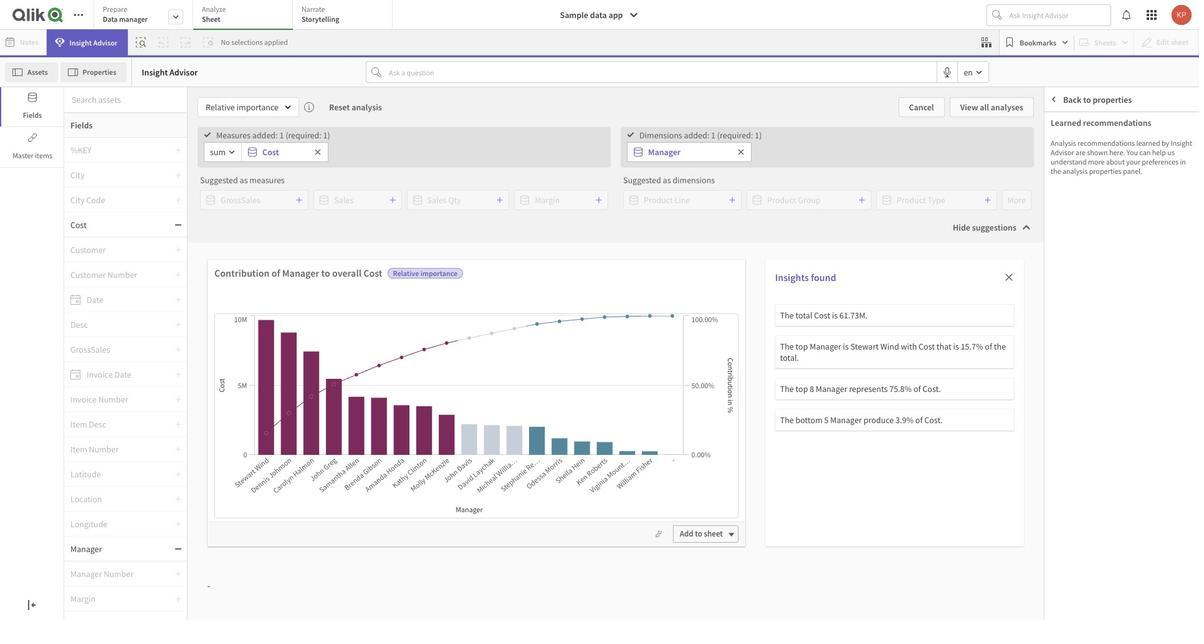 Task type: vqa. For each thing, say whether or not it's contained in the screenshot.
Stewart Wind-John Davis-TAGnology 7,888
no



Task type: locate. For each thing, give the bounding box(es) containing it.
1)
[[323, 129, 330, 141], [755, 129, 762, 141]]

importance inside 'popup button'
[[237, 102, 279, 113]]

1 vertical spatial in
[[602, 385, 609, 396]]

data inside sample data app 'button'
[[590, 9, 607, 21]]

with right wind
[[901, 341, 917, 352]]

recommendations inside analysis recommendations learned by insight advisor are shown here. you can help us understand more about your preferences in the analysis properties panel.
[[1078, 138, 1135, 148]]

fields button
[[0, 87, 64, 127], [1, 87, 64, 127], [64, 113, 187, 138]]

hide
[[953, 222, 970, 233]]

to left start
[[789, 385, 796, 397]]

added: for measures
[[252, 129, 278, 141]]

cost.
[[923, 383, 941, 395], [925, 415, 943, 426]]

1 as from the left
[[240, 175, 248, 186]]

1 horizontal spatial sheet.
[[589, 438, 611, 449]]

visualizations
[[733, 404, 783, 415]]

with inside "explore your data directly or let qlik generate insights for you with"
[[476, 402, 492, 413]]

1 for measures
[[279, 129, 284, 141]]

this down save
[[464, 438, 477, 449]]

top inside the top manager is stewart wind with cost that is 15.7% of the total.
[[796, 341, 808, 352]]

the right "15.7%"
[[994, 341, 1006, 352]]

1 down relative importance 'popup button'
[[279, 129, 284, 141]]

2 (required: from the left
[[717, 129, 753, 141]]

0 horizontal spatial relative
[[206, 102, 235, 113]]

new down visualizations
[[750, 421, 765, 432]]

sheet. down "and"
[[767, 421, 789, 432]]

suggested as measures
[[200, 175, 285, 186]]

contribution
[[214, 267, 270, 279]]

2 vertical spatial the
[[611, 385, 623, 396]]

smart search image
[[136, 37, 146, 47]]

1 horizontal spatial this
[[649, 421, 662, 432]]

. inside ". any found insights can be saved to this sheet."
[[638, 402, 641, 414]]

3 the from the top
[[780, 383, 794, 395]]

this inside . save any insights you discover to this sheet.
[[464, 438, 477, 449]]

0 vertical spatial with
[[901, 341, 917, 352]]

manager button
[[628, 142, 731, 161], [64, 543, 175, 554]]

to inside button
[[695, 529, 702, 539]]

0 horizontal spatial your
[[403, 385, 420, 396]]

tab list containing prepare
[[94, 0, 397, 31]]

insights left be at the bottom of page
[[560, 421, 589, 432]]

of right "15.7%"
[[985, 341, 992, 352]]

new right "find"
[[555, 385, 570, 396]]

0 vertical spatial importance
[[237, 102, 279, 113]]

recommendations down hidden recommendations
[[1078, 138, 1135, 148]]

the left start
[[780, 383, 794, 395]]

of right the 75.8%
[[914, 383, 921, 395]]

1 horizontal spatial sheet
[[760, 386, 779, 397]]

insight advisor inside 'dropdown button'
[[70, 38, 117, 47]]

0 horizontal spatial you
[[407, 438, 420, 449]]

insight advisor
[[70, 38, 117, 47], [142, 66, 198, 78], [402, 420, 454, 430]]

to right discover
[[454, 438, 462, 449]]

small image
[[1051, 154, 1062, 164]]

can inside analysis recommendations learned by insight advisor are shown here. you can help us understand more about your preferences in the analysis properties panel.
[[1140, 148, 1151, 157]]

learned down analysis on the right top of page
[[1070, 153, 1101, 164]]

insights inside ". any found insights can be saved to this sheet."
[[560, 421, 589, 432]]

properties down shown
[[1089, 166, 1122, 176]]

1 horizontal spatial manager button
[[628, 142, 731, 161]]

1 vertical spatial top
[[796, 383, 808, 395]]

tab list
[[94, 0, 397, 31]]

data
[[590, 9, 607, 21], [421, 385, 438, 396], [625, 385, 641, 396]]

manager inside button
[[648, 146, 681, 157]]

manager button inside menu item
[[64, 543, 175, 554]]

data left app
[[590, 9, 607, 21]]

0 horizontal spatial sheet.
[[479, 438, 501, 449]]

application
[[0, 0, 1199, 620]]

is left 61.73m.
[[832, 310, 838, 321]]

more
[[1088, 157, 1105, 166]]

1 vertical spatial your
[[403, 385, 420, 396]]

sheet
[[760, 386, 779, 397], [704, 529, 723, 539]]

recommendations
[[1083, 117, 1152, 128], [1099, 122, 1167, 133], [1078, 138, 1135, 148], [1103, 153, 1171, 164]]

0 horizontal spatial analysis
[[352, 102, 382, 113]]

relative
[[206, 102, 235, 113], [393, 269, 419, 278]]

data left directly
[[421, 385, 438, 396]]

storytelling
[[302, 14, 339, 24]]

1 horizontal spatial is
[[843, 341, 849, 352]]

cost button inside menu item
[[64, 219, 175, 230]]

1 horizontal spatial in
[[1180, 157, 1186, 166]]

new inside to start creating visualizations and build your new sheet.
[[750, 421, 765, 432]]

1 vertical spatial cost.
[[925, 415, 943, 426]]

2 horizontal spatial your
[[1126, 157, 1141, 166]]

1 horizontal spatial analysis
[[1063, 166, 1088, 176]]

(required: up deselect field image
[[286, 129, 322, 141]]

0 horizontal spatial in
[[602, 385, 609, 396]]

0 vertical spatial top
[[796, 341, 808, 352]]

1 top from the top
[[796, 341, 808, 352]]

importance
[[237, 102, 279, 113], [421, 269, 458, 278]]

1 master items button from the left
[[0, 128, 64, 167]]

recommendations down help image
[[1083, 117, 1152, 128]]

of right the 3.9%
[[916, 415, 923, 426]]

sheet. down the any
[[479, 438, 501, 449]]

1 horizontal spatial found
[[811, 271, 836, 284]]

1 vertical spatial you
[[407, 438, 420, 449]]

. for any
[[638, 402, 641, 414]]

0 vertical spatial sheet
[[760, 386, 779, 397]]

1 horizontal spatial (required:
[[717, 129, 753, 141]]

new right create
[[746, 360, 764, 373]]

insights left the for
[[419, 402, 447, 413]]

help
[[1152, 148, 1166, 157]]

sheet right edit
[[760, 386, 779, 397]]

menu
[[64, 138, 187, 620]]

1 horizontal spatial the
[[994, 341, 1006, 352]]

view
[[960, 102, 978, 113]]

suggested down dimensions
[[623, 175, 661, 186]]

2 vertical spatial new
[[750, 421, 765, 432]]

4 the from the top
[[780, 415, 794, 426]]

menu containing cost
[[64, 138, 187, 620]]

.
[[638, 402, 641, 414], [462, 419, 464, 430]]

analysis
[[352, 102, 382, 113], [1063, 166, 1088, 176]]

directly
[[439, 385, 467, 396]]

you right the for
[[461, 402, 475, 413]]

your inside "explore your data directly or let qlik generate insights for you with"
[[403, 385, 420, 396]]

can left be at the bottom of page
[[591, 421, 604, 432]]

top
[[796, 341, 808, 352], [796, 383, 808, 395]]

shown
[[1087, 148, 1108, 157]]

0 horizontal spatial is
[[832, 310, 838, 321]]

1 vertical spatial cost button
[[64, 219, 175, 230]]

2 as from the left
[[663, 175, 671, 186]]

1 horizontal spatial 1
[[711, 129, 716, 141]]

found right insights
[[811, 271, 836, 284]]

with
[[901, 341, 917, 352], [476, 402, 492, 413]]

advisor inside 'dropdown button'
[[93, 38, 117, 47]]

new for create
[[746, 360, 764, 373]]

that
[[937, 341, 952, 352]]

1 1) from the left
[[323, 129, 330, 141]]

in right us
[[1180, 157, 1186, 166]]

0 vertical spatial .
[[638, 402, 641, 414]]

manager menu item
[[64, 537, 187, 562]]

0 vertical spatial insight advisor
[[70, 38, 117, 47]]

relative up measures
[[206, 102, 235, 113]]

found
[[811, 271, 836, 284], [537, 421, 559, 432]]

find new insights in the data using
[[537, 385, 662, 396]]

0 vertical spatial new
[[746, 360, 764, 373]]

to inside to start creating visualizations and build your new sheet.
[[789, 385, 796, 397]]

insight advisor up discover
[[402, 420, 454, 430]]

0 vertical spatial you
[[461, 402, 475, 413]]

0 horizontal spatial sheet
[[704, 529, 723, 539]]

1 vertical spatial relative importance
[[393, 269, 458, 278]]

cost
[[262, 146, 279, 157], [70, 219, 87, 230], [364, 267, 382, 279], [814, 310, 830, 321], [919, 341, 935, 352]]

the up analytics
[[780, 341, 794, 352]]

3.9%
[[896, 415, 914, 426]]

data left using
[[625, 385, 641, 396]]

prepare data manager
[[103, 4, 148, 24]]

fields up master items at the left top of page
[[23, 110, 42, 120]]

(required:
[[286, 129, 322, 141], [717, 129, 753, 141]]

manager inside menu item
[[70, 543, 102, 554]]

learned recommendations inside learned recommendations button
[[1070, 153, 1171, 164]]

0 vertical spatial can
[[1140, 148, 1151, 157]]

0 vertical spatial in
[[1180, 157, 1186, 166]]

cost. right the 75.8%
[[923, 383, 941, 395]]

0 vertical spatial cost button
[[242, 142, 308, 161]]

advisor
[[93, 38, 117, 47], [170, 66, 198, 78], [1051, 148, 1074, 157], [428, 420, 454, 430]]

narrate storytelling
[[302, 4, 339, 24]]

1 vertical spatial sheet
[[704, 529, 723, 539]]

1 suggested from the left
[[200, 175, 238, 186]]

sheet right 'add'
[[704, 529, 723, 539]]

0 horizontal spatial found
[[537, 421, 559, 432]]

1 vertical spatial new
[[555, 385, 570, 396]]

view all analyses
[[960, 102, 1024, 113]]

en button
[[958, 62, 989, 82]]

0 horizontal spatial .
[[462, 419, 464, 430]]

insight up properties button
[[70, 38, 92, 47]]

with down let
[[476, 402, 492, 413]]

add to sheet
[[680, 529, 723, 539]]

0 horizontal spatial the
[[611, 385, 623, 396]]

1 horizontal spatial your
[[732, 421, 748, 432]]

insights
[[775, 271, 809, 284]]

of
[[272, 267, 280, 279], [985, 341, 992, 352], [914, 383, 921, 395], [916, 415, 923, 426]]

is left the 'stewart'
[[843, 341, 849, 352]]

analysis down are
[[1063, 166, 1088, 176]]

the for the top 8 manager represents 75.8% of cost.
[[780, 383, 794, 395]]

1 vertical spatial manager button
[[64, 543, 175, 554]]

insight down the smart search icon
[[142, 66, 168, 78]]

sheet. inside ". any found insights can be saved to this sheet."
[[589, 438, 611, 449]]

hidden recommendations
[[1070, 122, 1167, 133]]

. left any
[[638, 402, 641, 414]]

0 horizontal spatial manager button
[[64, 543, 175, 554]]

(required: up deselect field icon
[[717, 129, 753, 141]]

1 vertical spatial relative
[[393, 269, 419, 278]]

insight advisor down data
[[70, 38, 117, 47]]

1 vertical spatial insight advisor
[[142, 66, 198, 78]]

(required: for measures added: 1 (required: 1)
[[286, 129, 322, 141]]

you left discover
[[407, 438, 420, 449]]

2 added: from the left
[[684, 129, 710, 141]]

found inside ". any found insights can be saved to this sheet."
[[537, 421, 559, 432]]

manager inside the top manager is stewart wind with cost that is 15.7% of the total.
[[810, 341, 841, 352]]

1 vertical spatial importance
[[421, 269, 458, 278]]

0 vertical spatial analysis
[[352, 102, 382, 113]]

2 1) from the left
[[755, 129, 762, 141]]

. left save
[[462, 419, 464, 430]]

suggested for suggested as measures
[[200, 175, 238, 186]]

all
[[980, 102, 989, 113]]

your down visualizations
[[732, 421, 748, 432]]

0 horizontal spatial added:
[[252, 129, 278, 141]]

1 horizontal spatial fields
[[70, 120, 93, 131]]

0 horizontal spatial (required:
[[286, 129, 322, 141]]

1 horizontal spatial suggested
[[623, 175, 661, 186]]

0 horizontal spatial cost button
[[64, 219, 175, 230]]

cost. for the top 8 manager represents 75.8% of cost.
[[923, 383, 941, 395]]

sheet. inside . save any insights you discover to this sheet.
[[479, 438, 501, 449]]

1 the from the top
[[780, 310, 794, 321]]

1 vertical spatial analysis
[[1063, 166, 1088, 176]]

bookmarks
[[1020, 38, 1057, 47]]

to right saved
[[639, 421, 647, 432]]

cost inside menu item
[[70, 219, 87, 230]]

top left 8
[[796, 383, 808, 395]]

0 horizontal spatial importance
[[237, 102, 279, 113]]

2 suggested from the left
[[623, 175, 661, 186]]

sheet. inside to start creating visualizations and build your new sheet.
[[767, 421, 789, 432]]

1 horizontal spatial importance
[[421, 269, 458, 278]]

0 horizontal spatial can
[[591, 421, 604, 432]]

1 vertical spatial the
[[994, 341, 1006, 352]]

1 added: from the left
[[252, 129, 278, 141]]

insight
[[70, 38, 92, 47], [142, 66, 168, 78], [1171, 138, 1192, 148], [402, 420, 426, 430]]

hide suggestions
[[953, 222, 1017, 233]]

as left measures on the top left of page
[[240, 175, 248, 186]]

1 vertical spatial learned recommendations
[[1070, 153, 1171, 164]]

0 horizontal spatial this
[[464, 438, 477, 449]]

2 vertical spatial insight advisor
[[402, 420, 454, 430]]

kendall parks image
[[1172, 5, 1192, 25]]

your right about
[[1126, 157, 1141, 166]]

as left dimensions
[[663, 175, 671, 186]]

insight advisor down the smart search icon
[[142, 66, 198, 78]]

cost. right the 3.9%
[[925, 415, 943, 426]]

can right you
[[1140, 148, 1151, 157]]

is for manager
[[843, 341, 849, 352]]

the inside analysis recommendations learned by insight advisor are shown here. you can help us understand more about your preferences in the analysis properties panel.
[[1051, 166, 1061, 176]]

2 1 from the left
[[711, 129, 716, 141]]

the left using
[[611, 385, 623, 396]]

is right that
[[953, 341, 959, 352]]

learned recommendations
[[1051, 117, 1152, 128], [1070, 153, 1171, 164]]

added: right measures
[[252, 129, 278, 141]]

1 horizontal spatial you
[[461, 402, 475, 413]]

to left overall
[[321, 267, 330, 279]]

1 vertical spatial can
[[591, 421, 604, 432]]

1 horizontal spatial with
[[901, 341, 917, 352]]

0 vertical spatial the
[[1051, 166, 1061, 176]]

1 horizontal spatial .
[[638, 402, 641, 414]]

qlik
[[489, 385, 504, 396]]

found down "find"
[[537, 421, 559, 432]]

to inside . save any insights you discover to this sheet.
[[454, 438, 462, 449]]

properties inside analysis recommendations learned by insight advisor are shown here. you can help us understand more about your preferences in the analysis properties panel.
[[1089, 166, 1122, 176]]

1 up dimensions
[[711, 129, 716, 141]]

preferences
[[1142, 157, 1179, 166]]

relative right overall
[[393, 269, 419, 278]]

your
[[1126, 157, 1141, 166], [403, 385, 420, 396], [732, 421, 748, 432]]

top for 8
[[796, 383, 808, 395]]

top up analytics
[[796, 341, 808, 352]]

insight advisor button
[[46, 29, 128, 55]]

2 horizontal spatial sheet.
[[767, 421, 789, 432]]

1 horizontal spatial 1)
[[755, 129, 762, 141]]

1 1 from the left
[[279, 129, 284, 141]]

. inside . save any insights you discover to this sheet.
[[462, 419, 464, 430]]

0 horizontal spatial relative importance
[[206, 102, 279, 113]]

0 horizontal spatial suggested
[[200, 175, 238, 186]]

fields down search assets text field at the top left
[[70, 120, 93, 131]]

5
[[824, 415, 829, 426]]

sample data app
[[560, 9, 623, 21]]

manager
[[648, 146, 681, 157], [282, 267, 319, 279], [810, 341, 841, 352], [816, 383, 847, 395], [831, 415, 862, 426], [70, 543, 102, 554]]

relative importance
[[206, 102, 279, 113], [393, 269, 458, 278]]

your up generate
[[403, 385, 420, 396]]

1 horizontal spatial data
[[590, 9, 607, 21]]

can
[[1140, 148, 1151, 157], [591, 421, 604, 432]]

0 horizontal spatial data
[[421, 385, 438, 396]]

as for dimensions
[[663, 175, 671, 186]]

the left bottom
[[780, 415, 794, 426]]

analysis right reset
[[352, 102, 382, 113]]

1) for measures added: 1 (required: 1)
[[323, 129, 330, 141]]

as
[[240, 175, 248, 186], [663, 175, 671, 186]]

2 vertical spatial your
[[732, 421, 748, 432]]

suggested down sum
[[200, 175, 238, 186]]

your inside to start creating visualizations and build your new sheet.
[[732, 421, 748, 432]]

about
[[1106, 157, 1125, 166]]

saved
[[616, 421, 638, 432]]

properties
[[83, 67, 116, 76]]

15.7%
[[961, 341, 983, 352]]

any
[[642, 402, 656, 414]]

2 top from the top
[[796, 383, 808, 395]]

1 vertical spatial learned
[[1070, 153, 1101, 164]]

1 horizontal spatial insight advisor
[[142, 66, 198, 78]]

to right 'add'
[[695, 529, 702, 539]]

the left 'total'
[[780, 310, 794, 321]]

sheet. down be at the bottom of page
[[589, 438, 611, 449]]

learned up analysis on the right top of page
[[1051, 117, 1082, 128]]

0 horizontal spatial with
[[476, 402, 492, 413]]

the down small image
[[1051, 166, 1061, 176]]

added: right dimensions
[[684, 129, 710, 141]]

insight right by
[[1171, 138, 1192, 148]]

1 vertical spatial .
[[462, 419, 464, 430]]

properties up hidden recommendations
[[1093, 94, 1132, 105]]

properties button
[[60, 62, 126, 82]]

insights found
[[775, 271, 836, 284]]

reset analysis button
[[319, 97, 392, 117]]

general
[[1051, 94, 1080, 105]]

learned
[[1051, 117, 1082, 128], [1070, 153, 1101, 164]]

0 horizontal spatial 1)
[[323, 129, 330, 141]]

0 vertical spatial relative
[[206, 102, 235, 113]]

tab list inside application
[[94, 0, 397, 31]]

represents
[[849, 383, 888, 395]]

75.8%
[[890, 383, 912, 395]]

2 horizontal spatial the
[[1051, 166, 1061, 176]]

0 horizontal spatial 1
[[279, 129, 284, 141]]

1 horizontal spatial relative importance
[[393, 269, 458, 278]]

the inside the top manager is stewart wind with cost that is 15.7% of the total.
[[780, 341, 794, 352]]

1 (required: from the left
[[286, 129, 322, 141]]

relative importance inside 'popup button'
[[206, 102, 279, 113]]

in
[[1180, 157, 1186, 166], [602, 385, 609, 396]]

cost menu item
[[64, 213, 187, 237]]

0 horizontal spatial fields
[[23, 110, 42, 120]]

in up ". any found insights can be saved to this sheet."
[[602, 385, 609, 396]]

2 the from the top
[[780, 341, 794, 352]]

0 horizontal spatial as
[[240, 175, 248, 186]]

measures
[[250, 175, 285, 186]]

0 horizontal spatial insight advisor
[[70, 38, 117, 47]]

. any found insights can be saved to this sheet.
[[537, 402, 662, 449]]

this down any
[[649, 421, 662, 432]]

1 vertical spatial with
[[476, 402, 492, 413]]

1 vertical spatial this
[[464, 438, 477, 449]]

1 horizontal spatial can
[[1140, 148, 1151, 157]]

1 horizontal spatial added:
[[684, 129, 710, 141]]

insights down generate
[[377, 438, 405, 449]]



Task type: describe. For each thing, give the bounding box(es) containing it.
the for the total cost is 61.73m.
[[780, 310, 794, 321]]

2 horizontal spatial data
[[625, 385, 641, 396]]

edit image
[[730, 386, 744, 397]]

. for save
[[462, 419, 464, 430]]

(required: for dimensions added: 1 (required: 1)
[[717, 129, 753, 141]]

reset
[[329, 102, 350, 113]]

data
[[103, 14, 118, 24]]

view disabled image
[[1051, 123, 1061, 133]]

cost inside button
[[262, 146, 279, 157]]

back to properties
[[1063, 94, 1132, 105]]

edit
[[744, 386, 758, 397]]

2 horizontal spatial is
[[953, 341, 959, 352]]

relative inside 'popup button'
[[206, 102, 235, 113]]

cost. for the bottom 5 manager produce 3.9% of cost.
[[925, 415, 943, 426]]

master items
[[13, 151, 52, 160]]

1 horizontal spatial cost button
[[242, 142, 308, 161]]

any
[[485, 419, 499, 430]]

the inside the top manager is stewart wind with cost that is 15.7% of the total.
[[994, 341, 1006, 352]]

produce
[[864, 415, 894, 426]]

cancel button
[[899, 97, 945, 117]]

1 for dimensions
[[711, 129, 716, 141]]

0 vertical spatial manager button
[[628, 142, 731, 161]]

app
[[609, 9, 623, 21]]

0 vertical spatial found
[[811, 271, 836, 284]]

panel.
[[1123, 166, 1143, 176]]

help image
[[1121, 96, 1138, 103]]

understand
[[1051, 157, 1087, 166]]

using
[[643, 385, 662, 396]]

insights up ". any found insights can be saved to this sheet."
[[572, 385, 600, 396]]

1) for dimensions added: 1 (required: 1)
[[755, 129, 762, 141]]

explore
[[374, 385, 401, 396]]

sample
[[560, 9, 588, 21]]

stewart
[[851, 341, 879, 352]]

analysis recommendations learned by insight advisor are shown here. you can help us understand more about your preferences in the analysis properties panel.
[[1051, 138, 1192, 176]]

no selections applied
[[221, 37, 288, 47]]

sum
[[210, 146, 226, 157]]

deselect field image
[[314, 148, 322, 156]]

reset analysis
[[329, 102, 382, 113]]

data inside "explore your data directly or let qlik generate insights for you with"
[[421, 385, 438, 396]]

analysis
[[1051, 138, 1076, 148]]

explore your data directly or let qlik generate insights for you with
[[374, 385, 504, 413]]

dimensions
[[640, 129, 682, 141]]

relative importance button
[[198, 97, 299, 117]]

save
[[466, 419, 484, 430]]

dimensions
[[673, 175, 715, 186]]

analysis inside analysis recommendations learned by insight advisor are shown here. you can help us understand more about your preferences in the analysis properties panel.
[[1063, 166, 1088, 176]]

assets button
[[5, 62, 58, 82]]

suggested for suggested as dimensions
[[623, 175, 661, 186]]

can inside ". any found insights can be saved to this sheet."
[[591, 421, 604, 432]]

hidden
[[1070, 122, 1097, 133]]

Search assets text field
[[64, 88, 187, 111]]

menu inside application
[[64, 138, 187, 620]]

start
[[798, 385, 815, 397]]

sheet. for new
[[767, 421, 789, 432]]

the for the top manager is stewart wind with cost that is 15.7% of the total.
[[780, 341, 794, 352]]

you inside . save any insights you discover to this sheet.
[[407, 438, 420, 449]]

insight inside insight advisor 'dropdown button'
[[70, 38, 92, 47]]

is for cost
[[832, 310, 838, 321]]

1 horizontal spatial relative
[[393, 269, 419, 278]]

added: for dimensions
[[684, 129, 710, 141]]

total.
[[780, 352, 799, 363]]

back
[[1063, 94, 1082, 105]]

applied
[[264, 37, 288, 47]]

no
[[221, 37, 230, 47]]

dimensions added: 1 (required: 1)
[[640, 129, 762, 141]]

the bottom 5 manager produce 3.9% of cost.
[[780, 415, 943, 426]]

with inside the top manager is stewart wind with cost that is 15.7% of the total.
[[901, 341, 917, 352]]

total
[[796, 310, 813, 321]]

overall
[[332, 267, 362, 279]]

are
[[1076, 148, 1086, 157]]

for
[[449, 402, 459, 413]]

you inside "explore your data directly or let qlik generate insights for you with"
[[461, 402, 475, 413]]

add to sheet button
[[673, 526, 738, 543]]

of right the contribution
[[272, 267, 280, 279]]

suggested as dimensions
[[623, 175, 715, 186]]

in inside analysis recommendations learned by insight advisor are shown here. you can help us understand more about your preferences in the analysis properties panel.
[[1180, 157, 1186, 166]]

selections
[[231, 37, 263, 47]]

sample data app button
[[553, 5, 647, 25]]

bookmarks button
[[1002, 32, 1072, 52]]

sum button
[[204, 142, 241, 161]]

2 horizontal spatial insight advisor
[[402, 420, 454, 430]]

as for measures
[[240, 175, 248, 186]]

en
[[964, 66, 973, 78]]

8
[[810, 383, 814, 395]]

top for manager
[[796, 341, 808, 352]]

learned recommendations button
[[1045, 143, 1199, 174]]

analyze
[[202, 4, 226, 14]]

insight down generate
[[402, 420, 426, 430]]

analyze sheet
[[202, 4, 226, 24]]

new for find
[[555, 385, 570, 396]]

learned inside learned recommendations button
[[1070, 153, 1101, 164]]

to right back
[[1083, 94, 1091, 105]]

61.73m.
[[840, 310, 868, 321]]

let
[[478, 385, 487, 396]]

0 vertical spatial learned
[[1051, 117, 1082, 128]]

narrate
[[302, 4, 325, 14]]

advisor inside analysis recommendations learned by insight advisor are shown here. you can help us understand more about your preferences in the analysis properties panel.
[[1051, 148, 1074, 157]]

sheet
[[202, 14, 220, 24]]

here.
[[1109, 148, 1125, 157]]

of inside the top manager is stewart wind with cost that is 15.7% of the total.
[[985, 341, 992, 352]]

insights inside "explore your data directly or let qlik generate insights for you with"
[[419, 402, 447, 413]]

properties right back
[[1082, 94, 1121, 105]]

the total cost is 61.73m.
[[780, 310, 868, 321]]

wind
[[881, 341, 899, 352]]

prepare
[[103, 4, 127, 14]]

by
[[1162, 138, 1170, 148]]

measures
[[216, 129, 251, 141]]

0 vertical spatial learned recommendations
[[1051, 117, 1152, 128]]

recommendations up "panel."
[[1103, 153, 1171, 164]]

learned
[[1137, 138, 1160, 148]]

selections tool image
[[982, 37, 992, 47]]

application containing contribution of manager to overall cost
[[0, 0, 1199, 620]]

insight inside analysis recommendations learned by insight advisor are shown here. you can help us understand more about your preferences in the analysis properties panel.
[[1171, 138, 1192, 148]]

the top manager is stewart wind with cost that is 15.7% of the total.
[[780, 341, 1006, 363]]

create new analytics
[[716, 360, 805, 373]]

build
[[800, 404, 819, 415]]

Ask Insight Advisor text field
[[1007, 5, 1111, 25]]

the for the bottom 5 manager produce 3.9% of cost.
[[780, 415, 794, 426]]

sheet. for this
[[479, 438, 501, 449]]

the top 8 manager represents 75.8% of cost.
[[780, 383, 941, 395]]

discover
[[422, 438, 453, 449]]

2 master items button from the left
[[1, 128, 64, 167]]

creating
[[702, 404, 732, 415]]

master
[[13, 151, 33, 160]]

view all analyses button
[[950, 97, 1034, 117]]

this inside ". any found insights can be saved to this sheet."
[[649, 421, 662, 432]]

deselect field image
[[737, 148, 745, 156]]

analytics
[[766, 360, 805, 373]]

your inside analysis recommendations learned by insight advisor are shown here. you can help us understand more about your preferences in the analysis properties panel.
[[1126, 157, 1141, 166]]

suggestions
[[972, 222, 1017, 233]]

general properties
[[1051, 94, 1121, 105]]

items
[[35, 151, 52, 160]]

insights inside . save any insights you discover to this sheet.
[[377, 438, 405, 449]]

Ask a question text field
[[386, 62, 937, 82]]

cost inside the top manager is stewart wind with cost that is 15.7% of the total.
[[919, 341, 935, 352]]

to inside ". any found insights can be saved to this sheet."
[[639, 421, 647, 432]]

hide suggestions button
[[943, 218, 1039, 237]]

recommendations up learned
[[1099, 122, 1167, 133]]

analysis inside button
[[352, 102, 382, 113]]

sheet inside button
[[704, 529, 723, 539]]



